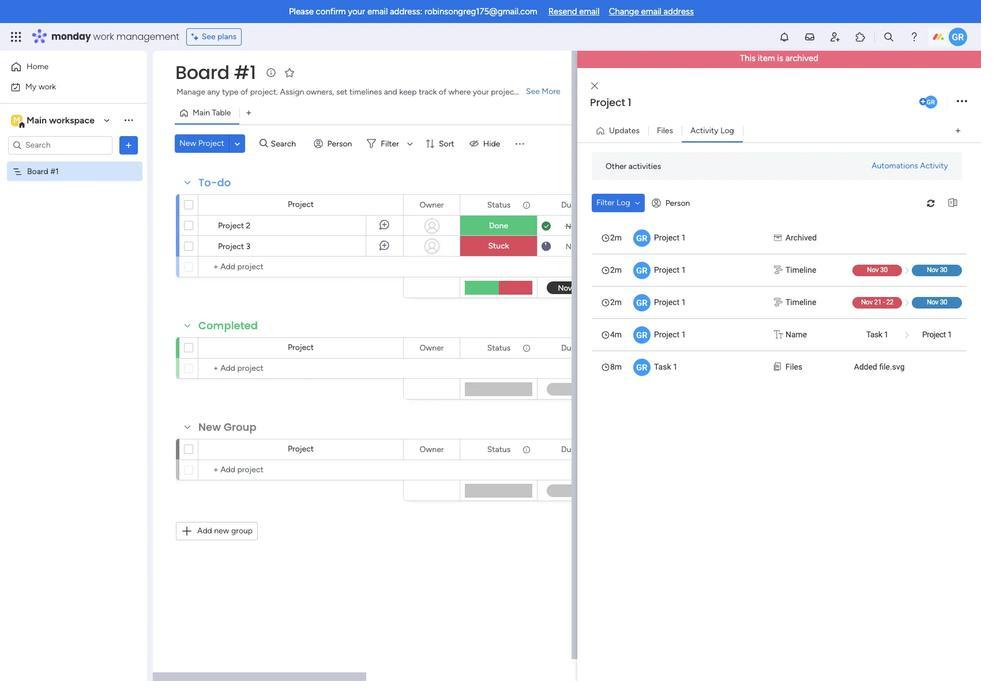 Task type: describe. For each thing, give the bounding box(es) containing it.
2m for nov 21 - 22
[[611, 298, 622, 307]]

monday
[[51, 30, 91, 43]]

updates
[[609, 126, 640, 136]]

due date field for new group
[[559, 444, 597, 456]]

-
[[884, 298, 885, 306]]

dapulse timeline column image
[[775, 297, 783, 309]]

home button
[[7, 58, 124, 76]]

main table
[[193, 108, 231, 118]]

apps image
[[855, 31, 867, 43]]

refresh image
[[922, 199, 941, 207]]

30 for nov 30
[[941, 266, 948, 274]]

project 1 for dapulse timeline column image
[[654, 298, 686, 307]]

my work
[[25, 82, 56, 91]]

my
[[25, 82, 36, 91]]

workspace
[[49, 115, 95, 126]]

workspace options image
[[123, 114, 134, 126]]

type
[[222, 87, 239, 97]]

New Group field
[[196, 420, 260, 435]]

change
[[609, 6, 639, 17]]

1 date from the top
[[578, 200, 594, 210]]

plans
[[218, 32, 237, 42]]

select product image
[[10, 31, 22, 43]]

please confirm your email address: robinsongreg175@gmail.com
[[289, 6, 538, 17]]

22 inside list box
[[887, 298, 894, 306]]

3 + add project text field from the top
[[204, 463, 325, 477]]

menu image
[[514, 138, 526, 149]]

log for activity log
[[721, 126, 735, 136]]

item
[[758, 53, 776, 63]]

to-do
[[199, 175, 231, 190]]

Completed field
[[196, 319, 261, 334]]

To-do field
[[196, 175, 234, 190]]

updates button
[[592, 122, 649, 140]]

due date for completed
[[562, 343, 594, 353]]

change email address link
[[609, 6, 694, 17]]

project.
[[250, 87, 278, 97]]

file.svg
[[880, 362, 905, 372]]

status for completed
[[488, 343, 511, 353]]

confirm
[[316, 6, 346, 17]]

workspace image
[[11, 114, 23, 127]]

column information image for third the status field from the top of the page
[[522, 445, 532, 455]]

group
[[231, 526, 253, 536]]

email for resend email
[[580, 6, 600, 17]]

new for new group
[[199, 420, 221, 435]]

new project
[[179, 139, 224, 148]]

files inside files button
[[657, 126, 674, 136]]

automations activity button
[[868, 157, 953, 175]]

1 of from the left
[[241, 87, 248, 97]]

see for see plans
[[202, 32, 216, 42]]

filter button
[[363, 134, 417, 153]]

this item is archived
[[740, 53, 819, 63]]

1 vertical spatial task
[[654, 362, 672, 372]]

my work button
[[7, 78, 124, 96]]

and
[[384, 87, 398, 97]]

1 owner from the top
[[420, 200, 444, 210]]

work for my
[[38, 82, 56, 91]]

4m
[[611, 330, 622, 339]]

project 2
[[218, 221, 251, 231]]

notifications image
[[779, 31, 791, 43]]

0 vertical spatial angle down image
[[235, 139, 240, 148]]

more
[[542, 87, 561, 96]]

0 vertical spatial 22
[[582, 222, 590, 231]]

set
[[336, 87, 348, 97]]

1 due date from the top
[[562, 200, 594, 210]]

0 vertical spatial board
[[175, 59, 230, 85]]

1 due date field from the top
[[559, 199, 597, 212]]

export to excel image
[[944, 199, 963, 207]]

0 vertical spatial #1
[[234, 59, 256, 85]]

change email address
[[609, 6, 694, 17]]

archived
[[786, 233, 817, 242]]

work for monday
[[93, 30, 114, 43]]

add
[[197, 526, 212, 536]]

hide button
[[465, 134, 507, 153]]

management
[[116, 30, 179, 43]]

due date field for completed
[[559, 342, 597, 355]]

activity log button
[[682, 122, 743, 140]]

sort button
[[421, 134, 462, 153]]

resend email
[[549, 6, 600, 17]]

address
[[664, 6, 694, 17]]

21
[[875, 298, 882, 306]]

keep
[[400, 87, 417, 97]]

files inside list box
[[786, 362, 803, 372]]

timeline for nov 30
[[786, 265, 817, 275]]

where
[[449, 87, 471, 97]]

list box containing 2m
[[592, 222, 967, 383]]

greg robinson image
[[949, 28, 968, 46]]

timelines
[[350, 87, 382, 97]]

group
[[224, 420, 257, 435]]

v2 file column image
[[775, 361, 781, 373]]

3 status field from the top
[[485, 444, 514, 456]]

see plans button
[[186, 28, 242, 46]]

date for completed
[[578, 343, 594, 353]]

new project button
[[175, 134, 229, 153]]

manage
[[177, 87, 205, 97]]

status field for to-do
[[485, 199, 514, 212]]

help image
[[909, 31, 921, 43]]

added
[[855, 362, 878, 372]]

stuck
[[489, 241, 509, 251]]

see plans
[[202, 32, 237, 42]]

0 vertical spatial board #1
[[175, 59, 256, 85]]

automations activity
[[872, 161, 949, 171]]

3 owner from the top
[[420, 445, 444, 455]]

greg robinson image
[[924, 94, 939, 109]]

dapulse addbtn image
[[920, 98, 927, 105]]

add new group button
[[176, 522, 258, 541]]

1 horizontal spatial person
[[666, 198, 691, 208]]

nov 30 for nov 30
[[927, 266, 948, 274]]

1 horizontal spatial task
[[867, 330, 883, 339]]

0 vertical spatial options image
[[957, 94, 968, 110]]

activity log
[[691, 126, 735, 136]]

v2 search image
[[260, 137, 268, 150]]

m
[[13, 115, 20, 125]]

nov 22
[[566, 222, 590, 231]]

monday work management
[[51, 30, 179, 43]]

other activities
[[606, 161, 662, 171]]

stands.
[[519, 87, 545, 97]]

project
[[491, 87, 517, 97]]

1 vertical spatial your
[[473, 87, 489, 97]]

1 horizontal spatial task 1
[[867, 330, 889, 339]]

track
[[419, 87, 437, 97]]

2
[[246, 221, 251, 231]]

1 owner field from the top
[[417, 199, 447, 212]]

resend
[[549, 6, 577, 17]]

show board description image
[[264, 67, 278, 78]]

hide
[[483, 139, 501, 149]]

1 due from the top
[[562, 200, 576, 210]]

project inside new project button
[[198, 139, 224, 148]]

dapulse text column image
[[775, 329, 784, 341]]

status for to-do
[[488, 200, 511, 210]]



Task type: vqa. For each thing, say whether or not it's contained in the screenshot.
topmost your
yes



Task type: locate. For each thing, give the bounding box(es) containing it.
main table button
[[175, 104, 240, 122]]

1 vertical spatial owner
[[420, 343, 444, 353]]

0 horizontal spatial activity
[[691, 126, 719, 136]]

0 vertical spatial 2m
[[611, 233, 622, 242]]

1 2m from the top
[[611, 233, 622, 242]]

work
[[93, 30, 114, 43], [38, 82, 56, 91]]

see inside button
[[202, 32, 216, 42]]

added file.svg
[[855, 362, 905, 372]]

Owner field
[[417, 199, 447, 212], [417, 342, 447, 355], [417, 444, 447, 456]]

1 horizontal spatial #1
[[234, 59, 256, 85]]

log
[[721, 126, 735, 136], [617, 198, 631, 208]]

new down main table button
[[179, 139, 196, 148]]

0 horizontal spatial angle down image
[[235, 139, 240, 148]]

0 horizontal spatial task
[[654, 362, 672, 372]]

Project 1 field
[[588, 95, 918, 110]]

1
[[628, 95, 632, 109], [682, 233, 686, 242], [682, 265, 686, 275], [682, 298, 686, 307], [682, 330, 686, 339], [885, 330, 889, 339], [948, 330, 953, 339], [674, 362, 678, 372]]

nov 30 for nov 21 - 22
[[927, 298, 948, 306]]

1 horizontal spatial filter
[[597, 198, 615, 208]]

log inside button
[[617, 198, 631, 208]]

activity right files button
[[691, 126, 719, 136]]

2 email from the left
[[580, 6, 600, 17]]

1 email from the left
[[368, 6, 388, 17]]

1 + add project text field from the top
[[204, 260, 325, 274]]

0 vertical spatial work
[[93, 30, 114, 43]]

#1 down search in workspace field
[[50, 167, 59, 176]]

2 vertical spatial status field
[[485, 444, 514, 456]]

project 1 for dapulse text column image at the right of page
[[654, 330, 686, 339]]

task 1 right 8m
[[654, 362, 678, 372]]

board #1
[[175, 59, 256, 85], [27, 167, 59, 176]]

1 horizontal spatial 22
[[887, 298, 894, 306]]

1 vertical spatial 2m
[[611, 265, 622, 275]]

0 vertical spatial status field
[[485, 199, 514, 212]]

board #1 down search in workspace field
[[27, 167, 59, 176]]

1 vertical spatial timeline
[[786, 298, 817, 307]]

1 vertical spatial see
[[526, 87, 540, 96]]

nov
[[566, 222, 580, 231], [566, 242, 580, 251], [868, 266, 879, 274], [927, 266, 939, 274], [862, 298, 873, 306], [927, 298, 939, 306]]

timeline right dapulse timeline column icon
[[786, 265, 817, 275]]

2 due date from the top
[[562, 343, 594, 353]]

person button down activities
[[647, 194, 697, 212]]

manage any type of project. assign owners, set timelines and keep track of where your project stands.
[[177, 87, 545, 97]]

options image
[[957, 94, 968, 110], [123, 139, 134, 151]]

inbox image
[[805, 31, 816, 43]]

project
[[590, 95, 626, 109], [198, 139, 224, 148], [288, 200, 314, 210], [218, 221, 244, 231], [654, 233, 680, 242], [218, 242, 244, 252], [654, 265, 680, 275], [654, 298, 680, 307], [654, 330, 680, 339], [923, 330, 947, 339], [288, 343, 314, 353], [288, 444, 314, 454]]

email right change
[[642, 6, 662, 17]]

2 vertical spatial owner
[[420, 445, 444, 455]]

0 horizontal spatial main
[[27, 115, 47, 126]]

work inside my work button
[[38, 82, 56, 91]]

1 vertical spatial status field
[[485, 342, 514, 355]]

person button right search field on the top
[[309, 134, 359, 153]]

1 vertical spatial work
[[38, 82, 56, 91]]

0 vertical spatial due date field
[[559, 199, 597, 212]]

0 horizontal spatial person button
[[309, 134, 359, 153]]

see left "more"
[[526, 87, 540, 96]]

1 horizontal spatial your
[[473, 87, 489, 97]]

0 vertical spatial person button
[[309, 134, 359, 153]]

0 vertical spatial person
[[328, 139, 352, 149]]

resend email link
[[549, 6, 600, 17]]

filter
[[381, 139, 399, 149], [597, 198, 615, 208]]

3 status from the top
[[488, 445, 511, 455]]

do
[[217, 175, 231, 190]]

person button
[[309, 134, 359, 153], [647, 194, 697, 212]]

0 horizontal spatial your
[[348, 6, 365, 17]]

project 1 for dapulse timeline column icon
[[654, 265, 686, 275]]

0 vertical spatial see
[[202, 32, 216, 42]]

2 vertical spatial + add project text field
[[204, 463, 325, 477]]

3
[[246, 242, 251, 252]]

activity inside button
[[691, 126, 719, 136]]

2m for nov 30
[[611, 265, 622, 275]]

other
[[606, 161, 627, 171]]

main left the table in the top left of the page
[[193, 108, 210, 118]]

2 vertical spatial due date field
[[559, 444, 597, 456]]

files right updates
[[657, 126, 674, 136]]

30
[[881, 266, 888, 274], [941, 266, 948, 274], [941, 298, 948, 306]]

new for new project
[[179, 139, 196, 148]]

2 column information image from the top
[[522, 445, 532, 455]]

3 due date field from the top
[[559, 444, 597, 456]]

1 horizontal spatial new
[[199, 420, 221, 435]]

1 vertical spatial options image
[[123, 139, 134, 151]]

workspace selection element
[[11, 113, 96, 128]]

filter inside popup button
[[381, 139, 399, 149]]

1 status from the top
[[488, 200, 511, 210]]

v2 done deadline image
[[542, 221, 551, 232]]

0 vertical spatial task 1
[[867, 330, 889, 339]]

0 vertical spatial log
[[721, 126, 735, 136]]

column information image
[[522, 344, 532, 353], [522, 445, 532, 455]]

Due date field
[[559, 199, 597, 212], [559, 342, 597, 355], [559, 444, 597, 456]]

2 vertical spatial status
[[488, 445, 511, 455]]

email
[[368, 6, 388, 17], [580, 6, 600, 17], [642, 6, 662, 17]]

#1
[[234, 59, 256, 85], [50, 167, 59, 176]]

option
[[0, 161, 147, 163]]

arrow down image
[[403, 137, 417, 151]]

1 vertical spatial board #1
[[27, 167, 59, 176]]

0 vertical spatial due
[[562, 200, 576, 210]]

activities
[[629, 161, 662, 171]]

0 horizontal spatial task 1
[[654, 362, 678, 372]]

1 horizontal spatial activity
[[921, 161, 949, 171]]

Status field
[[485, 199, 514, 212], [485, 342, 514, 355], [485, 444, 514, 456]]

project inside field
[[590, 95, 626, 109]]

1 vertical spatial 22
[[887, 298, 894, 306]]

1 vertical spatial new
[[199, 420, 221, 435]]

0 horizontal spatial options image
[[123, 139, 134, 151]]

2 vertical spatial due
[[562, 445, 576, 455]]

new left group
[[199, 420, 221, 435]]

2 owner from the top
[[420, 343, 444, 353]]

filter for filter
[[381, 139, 399, 149]]

0 horizontal spatial see
[[202, 32, 216, 42]]

2 2m from the top
[[611, 265, 622, 275]]

board up any
[[175, 59, 230, 85]]

options image up add view image
[[957, 94, 968, 110]]

person
[[328, 139, 352, 149], [666, 198, 691, 208]]

2 vertical spatial owner field
[[417, 444, 447, 456]]

30 for nov 21 - 22
[[941, 298, 948, 306]]

due for new group
[[562, 445, 576, 455]]

2 vertical spatial date
[[578, 445, 594, 455]]

0 horizontal spatial board
[[27, 167, 48, 176]]

column information image
[[522, 201, 532, 210]]

2m
[[611, 233, 622, 242], [611, 265, 622, 275], [611, 298, 622, 307]]

1 column information image from the top
[[522, 344, 532, 353]]

2 status from the top
[[488, 343, 511, 353]]

1 horizontal spatial files
[[786, 362, 803, 372]]

main for main workspace
[[27, 115, 47, 126]]

1 vertical spatial person
[[666, 198, 691, 208]]

2 status field from the top
[[485, 342, 514, 355]]

due date
[[562, 200, 594, 210], [562, 343, 594, 353], [562, 445, 594, 455]]

dapulse archive o image
[[775, 233, 782, 243]]

email right resend
[[580, 6, 600, 17]]

project 1 inside field
[[590, 95, 632, 109]]

done
[[489, 221, 509, 231]]

0 vertical spatial timeline
[[786, 265, 817, 275]]

your right confirm
[[348, 6, 365, 17]]

1 horizontal spatial angle down image
[[635, 199, 640, 207]]

1 vertical spatial person button
[[647, 194, 697, 212]]

your right where
[[473, 87, 489, 97]]

see left plans
[[202, 32, 216, 42]]

due for completed
[[562, 343, 576, 353]]

nov 21 - 22
[[862, 298, 894, 306]]

0 vertical spatial your
[[348, 6, 365, 17]]

1 timeline from the top
[[786, 265, 817, 275]]

address:
[[390, 6, 423, 17]]

Search field
[[268, 136, 303, 152]]

filter left arrow down icon
[[381, 139, 399, 149]]

Search in workspace field
[[24, 139, 96, 152]]

name
[[786, 330, 808, 339]]

due
[[562, 200, 576, 210], [562, 343, 576, 353], [562, 445, 576, 455]]

1 inside the project 1 field
[[628, 95, 632, 109]]

1 vertical spatial due
[[562, 343, 576, 353]]

angle down image
[[235, 139, 240, 148], [635, 199, 640, 207]]

1 status field from the top
[[485, 199, 514, 212]]

see more link
[[525, 86, 562, 98]]

2 + add project text field from the top
[[204, 362, 325, 376]]

main
[[193, 108, 210, 118], [27, 115, 47, 126]]

owner
[[420, 200, 444, 210], [420, 343, 444, 353], [420, 445, 444, 455]]

0 vertical spatial due date
[[562, 200, 594, 210]]

new inside "field"
[[199, 420, 221, 435]]

0 horizontal spatial filter
[[381, 139, 399, 149]]

0 horizontal spatial work
[[38, 82, 56, 91]]

automations
[[872, 161, 919, 171]]

0 horizontal spatial person
[[328, 139, 352, 149]]

0 horizontal spatial files
[[657, 126, 674, 136]]

3 due from the top
[[562, 445, 576, 455]]

board down search in workspace field
[[27, 167, 48, 176]]

angle down image inside filter log button
[[635, 199, 640, 207]]

list box
[[592, 222, 967, 383]]

column information image for the status field corresponding to completed
[[522, 344, 532, 353]]

activity up refresh image
[[921, 161, 949, 171]]

0 horizontal spatial log
[[617, 198, 631, 208]]

board #1 list box
[[0, 159, 147, 337]]

1 vertical spatial angle down image
[[635, 199, 640, 207]]

22 up 23 at top
[[582, 222, 590, 231]]

invite members image
[[830, 31, 841, 43]]

filter log button
[[592, 194, 645, 212]]

0 vertical spatial + add project text field
[[204, 260, 325, 274]]

+ add project text field down completed field
[[204, 362, 325, 376]]

filter inside button
[[597, 198, 615, 208]]

1 vertical spatial filter
[[597, 198, 615, 208]]

main inside workspace selection element
[[27, 115, 47, 126]]

3 2m from the top
[[611, 298, 622, 307]]

log for filter log
[[617, 198, 631, 208]]

22
[[582, 222, 590, 231], [887, 298, 894, 306]]

0 vertical spatial owner
[[420, 200, 444, 210]]

robinsongreg175@gmail.com
[[425, 6, 538, 17]]

1 vertical spatial log
[[617, 198, 631, 208]]

home
[[27, 62, 49, 72]]

owners,
[[306, 87, 334, 97]]

date
[[578, 200, 594, 210], [578, 343, 594, 353], [578, 445, 594, 455]]

angle down image right filter log
[[635, 199, 640, 207]]

main inside button
[[193, 108, 210, 118]]

1 vertical spatial column information image
[[522, 445, 532, 455]]

0 horizontal spatial 22
[[582, 222, 590, 231]]

0 vertical spatial column information image
[[522, 344, 532, 353]]

3 email from the left
[[642, 6, 662, 17]]

status
[[488, 200, 511, 210], [488, 343, 511, 353], [488, 445, 511, 455]]

see more
[[526, 87, 561, 96]]

files button
[[649, 122, 682, 140]]

add to favorites image
[[284, 67, 295, 78]]

files
[[657, 126, 674, 136], [786, 362, 803, 372]]

project 1
[[590, 95, 632, 109], [654, 233, 686, 242], [654, 265, 686, 275], [654, 298, 686, 307], [654, 330, 686, 339], [923, 330, 953, 339]]

due date for new group
[[562, 445, 594, 455]]

0 horizontal spatial board #1
[[27, 167, 59, 176]]

3 date from the top
[[578, 445, 594, 455]]

timeline
[[786, 265, 817, 275], [786, 298, 817, 307]]

sort
[[439, 139, 455, 149]]

dapulse timeline column image
[[775, 264, 783, 276]]

board #1 up any
[[175, 59, 256, 85]]

1 horizontal spatial person button
[[647, 194, 697, 212]]

add view image
[[956, 127, 961, 135]]

1 vertical spatial #1
[[50, 167, 59, 176]]

3 due date from the top
[[562, 445, 594, 455]]

add view image
[[247, 109, 251, 117]]

to-
[[199, 175, 217, 190]]

task 1
[[867, 330, 889, 339], [654, 362, 678, 372]]

2 owner field from the top
[[417, 342, 447, 355]]

search everything image
[[884, 31, 895, 43]]

main for main table
[[193, 108, 210, 118]]

new group
[[199, 420, 257, 435]]

23
[[582, 242, 590, 251]]

1 vertical spatial due date
[[562, 343, 594, 353]]

of right type
[[241, 87, 248, 97]]

1 horizontal spatial main
[[193, 108, 210, 118]]

#1 up type
[[234, 59, 256, 85]]

#1 inside list box
[[50, 167, 59, 176]]

task right 8m
[[654, 362, 672, 372]]

work right my at the top left of the page
[[38, 82, 56, 91]]

work right the monday
[[93, 30, 114, 43]]

board inside list box
[[27, 167, 48, 176]]

0 vertical spatial status
[[488, 200, 511, 210]]

+ Add project text field
[[204, 260, 325, 274], [204, 362, 325, 376], [204, 463, 325, 477]]

email left address:
[[368, 6, 388, 17]]

1 vertical spatial owner field
[[417, 342, 447, 355]]

1 vertical spatial task 1
[[654, 362, 678, 372]]

0 vertical spatial activity
[[691, 126, 719, 136]]

see for see more
[[526, 87, 540, 96]]

task down the nov 21 - 22
[[867, 330, 883, 339]]

filter log
[[597, 198, 631, 208]]

completed
[[199, 319, 258, 333]]

options image down workspace options image
[[123, 139, 134, 151]]

filter down other
[[597, 198, 615, 208]]

+ add project text field down group
[[204, 463, 325, 477]]

nov 23
[[566, 242, 590, 251]]

timeline for nov 21 - 22
[[786, 298, 817, 307]]

board #1 inside list box
[[27, 167, 59, 176]]

+ add project text field down 3
[[204, 260, 325, 274]]

this
[[740, 53, 756, 63]]

archived
[[786, 53, 819, 63]]

angle down image left v2 search image
[[235, 139, 240, 148]]

1 vertical spatial status
[[488, 343, 511, 353]]

assign
[[280, 87, 304, 97]]

of right track
[[439, 87, 447, 97]]

main right workspace icon
[[27, 115, 47, 126]]

main workspace
[[27, 115, 95, 126]]

new
[[214, 526, 229, 536]]

log down the project 1 field
[[721, 126, 735, 136]]

2 vertical spatial 2m
[[611, 298, 622, 307]]

log down other
[[617, 198, 631, 208]]

activity inside button
[[921, 161, 949, 171]]

2 date from the top
[[578, 343, 594, 353]]

0 vertical spatial task
[[867, 330, 883, 339]]

1 horizontal spatial see
[[526, 87, 540, 96]]

log inside button
[[721, 126, 735, 136]]

0 vertical spatial files
[[657, 126, 674, 136]]

board
[[175, 59, 230, 85], [27, 167, 48, 176]]

2 timeline from the top
[[786, 298, 817, 307]]

new inside button
[[179, 139, 196, 148]]

filter for filter log
[[597, 198, 615, 208]]

1 horizontal spatial work
[[93, 30, 114, 43]]

see
[[202, 32, 216, 42], [526, 87, 540, 96]]

timeline right dapulse timeline column image
[[786, 298, 817, 307]]

0 horizontal spatial of
[[241, 87, 248, 97]]

task 1 down the nov 21 - 22
[[867, 330, 889, 339]]

8m
[[611, 362, 622, 372]]

2 due date field from the top
[[559, 342, 597, 355]]

1 vertical spatial board
[[27, 167, 48, 176]]

3 owner field from the top
[[417, 444, 447, 456]]

is
[[778, 53, 784, 63]]

1 horizontal spatial log
[[721, 126, 735, 136]]

Board #1 field
[[173, 59, 259, 85]]

2 due from the top
[[562, 343, 576, 353]]

status field for completed
[[485, 342, 514, 355]]

project 1 for dapulse archive o image
[[654, 233, 686, 242]]

0 vertical spatial new
[[179, 139, 196, 148]]

0 horizontal spatial #1
[[50, 167, 59, 176]]

2 of from the left
[[439, 87, 447, 97]]

email for change email address
[[642, 6, 662, 17]]

add new group
[[197, 526, 253, 536]]

close image
[[592, 82, 599, 91]]

1 horizontal spatial of
[[439, 87, 447, 97]]

1 vertical spatial due date field
[[559, 342, 597, 355]]

1 horizontal spatial board #1
[[175, 59, 256, 85]]

any
[[207, 87, 220, 97]]

project 3
[[218, 242, 251, 252]]

table
[[212, 108, 231, 118]]

1 vertical spatial activity
[[921, 161, 949, 171]]

2 horizontal spatial email
[[642, 6, 662, 17]]

1 horizontal spatial email
[[580, 6, 600, 17]]

22 right the -
[[887, 298, 894, 306]]

activity
[[691, 126, 719, 136], [921, 161, 949, 171]]

your
[[348, 6, 365, 17], [473, 87, 489, 97]]

files right 'v2 file column' icon
[[786, 362, 803, 372]]

date for new group
[[578, 445, 594, 455]]



